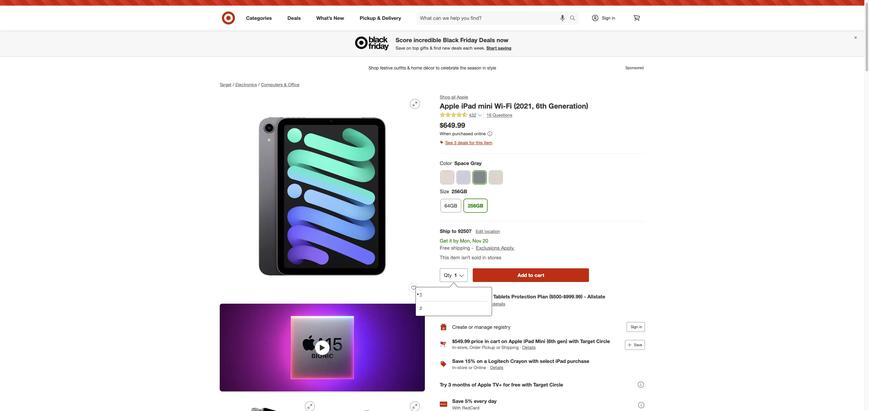 Task type: describe. For each thing, give the bounding box(es) containing it.
save 15% on a logitech crayon with select ipad purchase in-store or online ∙ details
[[452, 359, 589, 371]]

0 horizontal spatial item
[[450, 255, 460, 261]]

generation)
[[548, 102, 588, 110]]

for inside deals element
[[503, 382, 510, 389]]

see plan details button
[[474, 302, 505, 308]]

electronics
[[235, 82, 257, 87]]

create
[[452, 324, 467, 331]]

week.
[[474, 45, 485, 51]]

mini
[[535, 339, 545, 345]]

0 horizontal spatial for
[[469, 140, 475, 146]]

wi-
[[494, 102, 506, 110]]

432 link
[[440, 112, 482, 119]]

free
[[511, 382, 520, 389]]

What can we help you find? suggestions appear below search field
[[416, 11, 571, 25]]

location: 92507 image
[[222, 0, 241, 1]]

electronics link
[[235, 82, 257, 87]]

ipad inside the shop all apple apple ipad mini wi-fi (2021, 6th generation)
[[461, 102, 476, 110]]

starlight image
[[489, 171, 502, 184]]

save for save 5% every day with redcard
[[452, 399, 464, 405]]

protection
[[511, 294, 536, 300]]

qty 1
[[444, 273, 457, 279]]

group containing size
[[439, 188, 645, 215]]

sign in link
[[586, 11, 625, 25]]

qty
[[444, 273, 452, 279]]

save for save
[[634, 343, 642, 348]]

0 horizontal spatial 1
[[420, 292, 422, 297]]

2 inside 2 year premium tablets protection plan ($500-$999.99) - allstate $129.00 · see plan details
[[455, 294, 457, 300]]

search button
[[567, 11, 582, 26]]

new
[[334, 15, 344, 21]]

apple ipad mini wi-fi (2021, 6th generation), 4 of 8 image
[[325, 397, 425, 412]]

$549.99 price in cart on apple ipad mini (6th gen) with target circle in-store, order pickup or shipping ∙ details
[[452, 339, 610, 351]]

1 2
[[420, 292, 422, 312]]

location
[[484, 229, 500, 234]]

details inside '$549.99 price in cart on apple ipad mini (6th gen) with target circle in-store, order pickup or shipping ∙ details'
[[522, 345, 535, 351]]

stores
[[487, 255, 501, 261]]

image gallery element
[[220, 94, 425, 412]]

gen)
[[557, 339, 567, 345]]

it
[[449, 238, 452, 244]]

with inside save 15% on a logitech crayon with select ipad purchase in-store or online ∙ details
[[528, 359, 538, 365]]

what's
[[316, 15, 332, 21]]

circle inside '$549.99 price in cart on apple ipad mini (6th gen) with target circle in-store, order pickup or shipping ∙ details'
[[596, 339, 610, 345]]

apple ipad mini wi-fi (2021, 6th generation), 1 of 8 image
[[220, 94, 425, 299]]

sign inside "button"
[[631, 325, 638, 330]]

apple right of
[[478, 382, 491, 389]]

on inside save 15% on a logitech crayon with select ipad purchase in-store or online ∙ details
[[477, 359, 482, 365]]

ipad inside '$549.99 price in cart on apple ipad mini (6th gen) with target circle in-store, order pickup or shipping ∙ details'
[[523, 339, 534, 345]]

0 horizontal spatial circle
[[549, 382, 563, 389]]

64gb
[[444, 203, 457, 209]]

64gb link
[[440, 199, 461, 213]]

2 vertical spatial target
[[533, 382, 548, 389]]

2 vertical spatial with
[[522, 382, 532, 389]]

edit location
[[476, 229, 500, 234]]

∙ inside save 15% on a logitech crayon with select ipad purchase in-store or online ∙ details
[[487, 366, 488, 371]]

- for shipping
[[471, 245, 473, 251]]

allstate
[[587, 294, 605, 300]]

6th
[[536, 102, 546, 110]]

($500-
[[549, 294, 563, 300]]

$129.00
[[455, 302, 470, 307]]

shop all apple apple ipad mini wi-fi (2021, 6th generation)
[[440, 94, 588, 110]]

this
[[440, 255, 449, 261]]

search
[[567, 15, 582, 22]]

apple ipad mini wi-fi (2021, 6th generation), 2 of 8, play video image
[[220, 304, 425, 392]]

- for $999.99)
[[584, 294, 586, 300]]

pickup & delivery
[[360, 15, 401, 21]]

save inside score incredible black friday deals now save on top gifts & find new deals each week. start saving
[[396, 45, 405, 51]]

deals inside score incredible black friday deals now save on top gifts & find new deals each week. start saving
[[479, 37, 495, 44]]

1 vertical spatial deals
[[458, 140, 468, 146]]

in inside "button"
[[639, 325, 642, 330]]

friday
[[460, 37, 477, 44]]

day
[[488, 399, 496, 405]]

1 link
[[420, 288, 488, 302]]

free
[[440, 245, 450, 251]]

deals element
[[440, 335, 645, 396]]

target / electronics / computers & office
[[220, 82, 299, 87]]

online
[[474, 131, 486, 137]]

$649.99
[[440, 121, 465, 129]]

in- inside '$549.99 price in cart on apple ipad mini (6th gen) with target circle in-store, order pickup or shipping ∙ details'
[[452, 345, 457, 351]]

get
[[440, 238, 448, 244]]

advertisement region
[[215, 61, 650, 76]]

nov
[[472, 238, 481, 244]]

space
[[454, 160, 469, 167]]

tablets
[[493, 294, 510, 300]]

new
[[442, 45, 450, 51]]

manage
[[474, 324, 492, 331]]

in inside '$549.99 price in cart on apple ipad mini (6th gen) with target circle in-store, order pickup or shipping ∙ details'
[[484, 339, 489, 345]]

sign in inside "button"
[[631, 325, 642, 330]]

shipping
[[451, 245, 470, 251]]

saving
[[498, 45, 511, 51]]

year
[[459, 294, 469, 300]]

in inside "link"
[[612, 15, 615, 21]]

size 256gb
[[440, 189, 467, 195]]

& inside score incredible black friday deals now save on top gifts & find new deals each week. start saving
[[430, 45, 433, 51]]

432
[[469, 113, 476, 118]]

see inside 2 year premium tablets protection plan ($500-$999.99) - allstate $129.00 · see plan details
[[474, 302, 482, 307]]

∙ inside '$549.99 price in cart on apple ipad mini (6th gen) with target circle in-store, order pickup or shipping ∙ details'
[[520, 345, 521, 351]]

redcard
[[462, 406, 479, 411]]

apple ipad mini wi-fi (2021, 6th generation), 3 of 8 image
[[220, 397, 320, 412]]

$999.99)
[[563, 294, 582, 300]]

color space gray
[[440, 160, 481, 167]]

ship
[[440, 228, 450, 235]]

1 vertical spatial 2
[[420, 306, 422, 312]]

0 vertical spatial or
[[468, 324, 473, 331]]

cart inside add to cart button
[[534, 273, 544, 279]]

see 3 deals for this item link
[[440, 139, 645, 147]]

start
[[486, 45, 497, 51]]

target inside '$549.99 price in cart on apple ipad mini (6th gen) with target circle in-store, order pickup or shipping ∙ details'
[[580, 339, 595, 345]]

of
[[471, 382, 476, 389]]

exclusions
[[476, 245, 500, 251]]

pickup inside '$549.99 price in cart on apple ipad mini (6th gen) with target circle in-store, order pickup or shipping ∙ details'
[[482, 345, 495, 351]]

apple down all
[[440, 102, 459, 110]]

0 horizontal spatial see
[[445, 140, 453, 146]]

0 horizontal spatial target
[[220, 82, 231, 87]]

16
[[486, 112, 491, 118]]



Task type: vqa. For each thing, say whether or not it's contained in the screenshot.
Holiday for Pretzel
no



Task type: locate. For each thing, give the bounding box(es) containing it.
on inside score incredible black friday deals now save on top gifts & find new deals each week. start saving
[[406, 45, 411, 51]]

to for 92507
[[452, 228, 456, 235]]

∙ right shipping
[[520, 345, 521, 351]]

1 horizontal spatial 2
[[455, 294, 457, 300]]

0 vertical spatial circle
[[596, 339, 610, 345]]

with left "select"
[[528, 359, 538, 365]]

&
[[377, 15, 381, 21], [430, 45, 433, 51], [284, 82, 287, 87]]

3 down purchased
[[454, 140, 457, 146]]

find
[[434, 45, 441, 51]]

1 vertical spatial -
[[584, 294, 586, 300]]

for right 'tv+'
[[503, 382, 510, 389]]

1 horizontal spatial target
[[533, 382, 548, 389]]

purchase
[[567, 359, 589, 365]]

1 horizontal spatial &
[[377, 15, 381, 21]]

256gb link
[[464, 199, 487, 213]]

save inside save 5% every day with redcard
[[452, 399, 464, 405]]

1 horizontal spatial 1
[[454, 273, 457, 279]]

save inside button
[[634, 343, 642, 348]]

0 vertical spatial for
[[469, 140, 475, 146]]

space gray image
[[473, 171, 486, 184]]

2 in- from the top
[[452, 366, 457, 371]]

256gb right 64gb
[[468, 203, 483, 209]]

1 horizontal spatial ∙
[[520, 345, 521, 351]]

1 horizontal spatial for
[[503, 382, 510, 389]]

0 horizontal spatial details
[[490, 366, 503, 371]]

apply.
[[501, 245, 514, 251]]

1 / from the left
[[233, 82, 234, 87]]

0 horizontal spatial pickup
[[360, 15, 376, 21]]

0 horizontal spatial /
[[233, 82, 234, 87]]

target
[[220, 82, 231, 87], [580, 339, 595, 345], [533, 382, 548, 389]]

·
[[471, 301, 473, 307]]

save 15% on a logitech crayon with select ipad purchase link
[[452, 359, 589, 365]]

save down score
[[396, 45, 405, 51]]

in- down '$549.99'
[[452, 345, 457, 351]]

in- up months on the right bottom
[[452, 366, 457, 371]]

1 horizontal spatial cart
[[534, 273, 544, 279]]

3 for see
[[454, 140, 457, 146]]

15%
[[465, 359, 475, 365]]

registry
[[494, 324, 510, 331]]

1 horizontal spatial pickup
[[482, 345, 495, 351]]

cart right 'add'
[[534, 273, 544, 279]]

mini
[[478, 102, 492, 110]]

0 horizontal spatial 256gb
[[451, 189, 467, 195]]

apple right all
[[457, 94, 468, 100]]

1 vertical spatial target
[[580, 339, 595, 345]]

pickup left delivery
[[360, 15, 376, 21]]

ipad right "select"
[[555, 359, 566, 365]]

save for save 15% on a logitech crayon with select ipad purchase in-store or online ∙ details
[[452, 359, 464, 365]]

incredible
[[414, 37, 441, 44]]

see down when
[[445, 140, 453, 146]]

1 vertical spatial 256gb
[[468, 203, 483, 209]]

0 horizontal spatial 2
[[420, 306, 422, 312]]

logitech
[[488, 359, 509, 365]]

0 vertical spatial &
[[377, 15, 381, 21]]

add to cart button
[[473, 269, 589, 283]]

0 vertical spatial sign
[[602, 15, 611, 21]]

deals left what's
[[287, 15, 301, 21]]

0 horizontal spatial &
[[284, 82, 287, 87]]

1 vertical spatial deals
[[479, 37, 495, 44]]

∙
[[520, 345, 521, 351], [487, 366, 488, 371]]

/ right target link
[[233, 82, 234, 87]]

to right 'add'
[[528, 273, 533, 279]]

0 vertical spatial details button
[[522, 345, 535, 351]]

1 vertical spatial 1
[[420, 292, 422, 297]]

deals inside score incredible black friday deals now save on top gifts & find new deals each week. start saving
[[451, 45, 462, 51]]

-
[[471, 245, 473, 251], [584, 294, 586, 300]]

/ right electronics
[[258, 82, 260, 87]]

0 horizontal spatial sign in
[[602, 15, 615, 21]]

plan
[[483, 302, 491, 307]]

to for cart
[[528, 273, 533, 279]]

details inside save 15% on a logitech crayon with select ipad purchase in-store or online ∙ details
[[490, 366, 503, 371]]

deals down when purchased online
[[458, 140, 468, 146]]

1 vertical spatial in-
[[452, 366, 457, 371]]

select
[[540, 359, 554, 365]]

exclusions apply. link
[[476, 245, 514, 251]]

1 horizontal spatial details button
[[522, 345, 535, 351]]

target down "select"
[[533, 382, 548, 389]]

(6th
[[547, 339, 556, 345]]

0 horizontal spatial cart
[[490, 339, 500, 345]]

2 horizontal spatial on
[[501, 339, 507, 345]]

target left electronics link
[[220, 82, 231, 87]]

92507
[[458, 228, 472, 235]]

details down mini at the right bottom of page
[[522, 345, 535, 351]]

item
[[484, 140, 492, 146], [450, 255, 460, 261]]

2 vertical spatial on
[[477, 359, 482, 365]]

16 questions
[[486, 112, 512, 118]]

0 vertical spatial -
[[471, 245, 473, 251]]

on left top
[[406, 45, 411, 51]]

0 horizontal spatial 3
[[448, 382, 451, 389]]

to inside button
[[528, 273, 533, 279]]

add
[[517, 273, 527, 279]]

with inside '$549.99 price in cart on apple ipad mini (6th gen) with target circle in-store, order pickup or shipping ∙ details'
[[569, 339, 579, 345]]

None checkbox
[[440, 298, 446, 305]]

online
[[474, 366, 486, 371]]

5%
[[465, 399, 472, 405]]

see right "·"
[[474, 302, 482, 307]]

256gb down purple icon
[[451, 189, 467, 195]]

0 vertical spatial in-
[[452, 345, 457, 351]]

1 vertical spatial pickup
[[482, 345, 495, 351]]

0 vertical spatial ∙
[[520, 345, 521, 351]]

2 horizontal spatial target
[[580, 339, 595, 345]]

0 vertical spatial ipad
[[461, 102, 476, 110]]

pink image
[[441, 171, 454, 184]]

sign inside "link"
[[602, 15, 611, 21]]

ipad left mini at the right bottom of page
[[523, 339, 534, 345]]

details
[[492, 302, 505, 307]]

to right ship
[[452, 228, 456, 235]]

- inside 2 year premium tablets protection plan ($500-$999.99) - allstate $129.00 · see plan details
[[584, 294, 586, 300]]

0 vertical spatial target
[[220, 82, 231, 87]]

to
[[452, 228, 456, 235], [528, 273, 533, 279]]

1 vertical spatial sign
[[631, 325, 638, 330]]

purchased
[[452, 131, 473, 137]]

store,
[[457, 345, 468, 351]]

1 vertical spatial 3
[[448, 382, 451, 389]]

in- inside save 15% on a logitech crayon with select ipad purchase in-store or online ∙ details
[[452, 366, 457, 371]]

1 horizontal spatial item
[[484, 140, 492, 146]]

& left delivery
[[377, 15, 381, 21]]

item right this
[[484, 140, 492, 146]]

a
[[484, 359, 487, 365]]

details
[[522, 345, 535, 351], [490, 366, 503, 371]]

- left allstate
[[584, 294, 586, 300]]

1 vertical spatial with
[[528, 359, 538, 365]]

apple inside '$549.99 price in cart on apple ipad mini (6th gen) with target circle in-store, order pickup or shipping ∙ details'
[[508, 339, 522, 345]]

0 vertical spatial 1
[[454, 273, 457, 279]]

or right create
[[468, 324, 473, 331]]

save button
[[625, 341, 645, 351]]

black
[[443, 37, 459, 44]]

this item isn't sold in stores
[[440, 255, 501, 261]]

circle
[[596, 339, 610, 345], [549, 382, 563, 389]]

shop
[[440, 94, 450, 100]]

1 vertical spatial details
[[490, 366, 503, 371]]

0 horizontal spatial on
[[406, 45, 411, 51]]

gifts
[[420, 45, 429, 51]]

3 inside deals element
[[448, 382, 451, 389]]

20
[[483, 238, 488, 244]]

1 horizontal spatial to
[[528, 273, 533, 279]]

1 vertical spatial see
[[474, 302, 482, 307]]

details button up save 15% on a logitech crayon with select ipad purchase 'link'
[[522, 345, 535, 351]]

0 horizontal spatial -
[[471, 245, 473, 251]]

0 vertical spatial sign in
[[602, 15, 615, 21]]

order
[[469, 345, 481, 351]]

deals up 'start'
[[479, 37, 495, 44]]

0 horizontal spatial deals
[[287, 15, 301, 21]]

try
[[440, 382, 447, 389]]

& left find
[[430, 45, 433, 51]]

3 inside see 3 deals for this item link
[[454, 140, 457, 146]]

for left this
[[469, 140, 475, 146]]

save inside save 15% on a logitech crayon with select ipad purchase in-store or online ∙ details
[[452, 359, 464, 365]]

when
[[440, 131, 451, 137]]

all
[[451, 94, 455, 100]]

0 horizontal spatial sign
[[602, 15, 611, 21]]

ipad inside save 15% on a logitech crayon with select ipad purchase in-store or online ∙ details
[[555, 359, 566, 365]]

2 vertical spatial &
[[284, 82, 287, 87]]

sold
[[471, 255, 481, 261]]

save down sign in "button"
[[634, 343, 642, 348]]

1 vertical spatial or
[[496, 345, 500, 351]]

pickup
[[360, 15, 376, 21], [482, 345, 495, 351]]

deals down black
[[451, 45, 462, 51]]

office
[[288, 82, 299, 87]]

1 vertical spatial on
[[501, 339, 507, 345]]

1 vertical spatial to
[[528, 273, 533, 279]]

save up store
[[452, 359, 464, 365]]

1 horizontal spatial -
[[584, 294, 586, 300]]

1 vertical spatial ∙
[[487, 366, 488, 371]]

pickup down the price
[[482, 345, 495, 351]]

group
[[439, 188, 645, 215]]

with
[[452, 406, 461, 411]]

sign in inside "link"
[[602, 15, 615, 21]]

& left the office
[[284, 82, 287, 87]]

sign in button
[[627, 323, 645, 333]]

0 vertical spatial 3
[[454, 140, 457, 146]]

0 vertical spatial 256gb
[[451, 189, 467, 195]]

0 vertical spatial see
[[445, 140, 453, 146]]

16 questions link
[[484, 112, 512, 119]]

every
[[474, 399, 487, 405]]

or down '15%'
[[468, 366, 472, 371]]

save up with at the right
[[452, 399, 464, 405]]

0 vertical spatial deals
[[287, 15, 301, 21]]

0 horizontal spatial details button
[[490, 365, 504, 372]]

2 year premium tablets protection plan ($500-$999.99) - allstate $129.00 · see plan details
[[455, 294, 605, 307]]

in-
[[452, 345, 457, 351], [452, 366, 457, 371]]

details button down logitech
[[490, 365, 504, 372]]

0 horizontal spatial to
[[452, 228, 456, 235]]

1 horizontal spatial on
[[477, 359, 482, 365]]

- inside get it by mon, nov 20 free shipping - exclusions apply.
[[471, 245, 473, 251]]

deals
[[287, 15, 301, 21], [479, 37, 495, 44]]

1 vertical spatial cart
[[490, 339, 500, 345]]

with right free
[[522, 382, 532, 389]]

categories link
[[241, 11, 280, 25]]

now
[[497, 37, 508, 44]]

on up shipping
[[501, 339, 507, 345]]

score
[[396, 37, 412, 44]]

/
[[233, 82, 234, 87], [258, 82, 260, 87]]

or inside '$549.99 price in cart on apple ipad mini (6th gen) with target circle in-store, order pickup or shipping ∙ details'
[[496, 345, 500, 351]]

see
[[445, 140, 453, 146], [474, 302, 482, 307]]

1 horizontal spatial details
[[522, 345, 535, 351]]

deals link
[[282, 11, 309, 25]]

create or manage registry
[[452, 324, 510, 331]]

cart down registry
[[490, 339, 500, 345]]

with right gen)
[[569, 339, 579, 345]]

or left shipping
[[496, 345, 500, 351]]

1 vertical spatial sign in
[[631, 325, 642, 330]]

1 vertical spatial details button
[[490, 365, 504, 372]]

1 horizontal spatial /
[[258, 82, 260, 87]]

save 5% every day with redcard
[[452, 399, 496, 411]]

with
[[569, 339, 579, 345], [528, 359, 538, 365], [522, 382, 532, 389]]

0 vertical spatial pickup
[[360, 15, 376, 21]]

target link
[[220, 82, 231, 87]]

details down logitech
[[490, 366, 503, 371]]

0 vertical spatial deals
[[451, 45, 462, 51]]

1 vertical spatial item
[[450, 255, 460, 261]]

ipad up the 432
[[461, 102, 476, 110]]

plan
[[537, 294, 548, 300]]

categories
[[246, 15, 272, 21]]

get it by mon, nov 20 free shipping - exclusions apply.
[[440, 238, 514, 251]]

ship to 92507
[[440, 228, 472, 235]]

color
[[440, 160, 452, 167]]

1 horizontal spatial 256gb
[[468, 203, 483, 209]]

on left a
[[477, 359, 482, 365]]

when purchased online
[[440, 131, 486, 137]]

1 horizontal spatial sign
[[631, 325, 638, 330]]

computers & office link
[[261, 82, 299, 87]]

apple up shipping
[[508, 339, 522, 345]]

on inside '$549.99 price in cart on apple ipad mini (6th gen) with target circle in-store, order pickup or shipping ∙ details'
[[501, 339, 507, 345]]

1 vertical spatial for
[[503, 382, 510, 389]]

1 vertical spatial ipad
[[523, 339, 534, 345]]

gray
[[470, 160, 481, 167]]

questions
[[492, 112, 512, 118]]

purple image
[[457, 171, 470, 184]]

what's new link
[[311, 11, 352, 25]]

2 horizontal spatial ipad
[[555, 359, 566, 365]]

on
[[406, 45, 411, 51], [501, 339, 507, 345], [477, 359, 482, 365]]

premium
[[471, 294, 492, 300]]

cart inside '$549.99 price in cart on apple ipad mini (6th gen) with target circle in-store, order pickup or shipping ∙ details'
[[490, 339, 500, 345]]

256gb
[[451, 189, 467, 195], [468, 203, 483, 209]]

2 vertical spatial or
[[468, 366, 472, 371]]

1 horizontal spatial 3
[[454, 140, 457, 146]]

in
[[612, 15, 615, 21], [482, 255, 486, 261], [639, 325, 642, 330], [484, 339, 489, 345]]

0 vertical spatial cart
[[534, 273, 544, 279]]

3 for try
[[448, 382, 451, 389]]

0 horizontal spatial ∙
[[487, 366, 488, 371]]

item left isn't
[[450, 255, 460, 261]]

2 vertical spatial ipad
[[555, 359, 566, 365]]

2
[[455, 294, 457, 300], [420, 306, 422, 312]]

- down nov
[[471, 245, 473, 251]]

0 vertical spatial item
[[484, 140, 492, 146]]

1 in- from the top
[[452, 345, 457, 351]]

target up purchase
[[580, 339, 595, 345]]

∙ right online at right bottom
[[487, 366, 488, 371]]

3 right try
[[448, 382, 451, 389]]

0 vertical spatial to
[[452, 228, 456, 235]]

2 link
[[420, 302, 488, 316]]

1 horizontal spatial ipad
[[523, 339, 534, 345]]

0 horizontal spatial ipad
[[461, 102, 476, 110]]

computers
[[261, 82, 283, 87]]

2 horizontal spatial &
[[430, 45, 433, 51]]

1 horizontal spatial sign in
[[631, 325, 642, 330]]

or inside save 15% on a logitech crayon with select ipad purchase in-store or online ∙ details
[[468, 366, 472, 371]]

0 vertical spatial details
[[522, 345, 535, 351]]

2 / from the left
[[258, 82, 260, 87]]

score incredible black friday deals now save on top gifts & find new deals each week. start saving
[[396, 37, 511, 51]]



